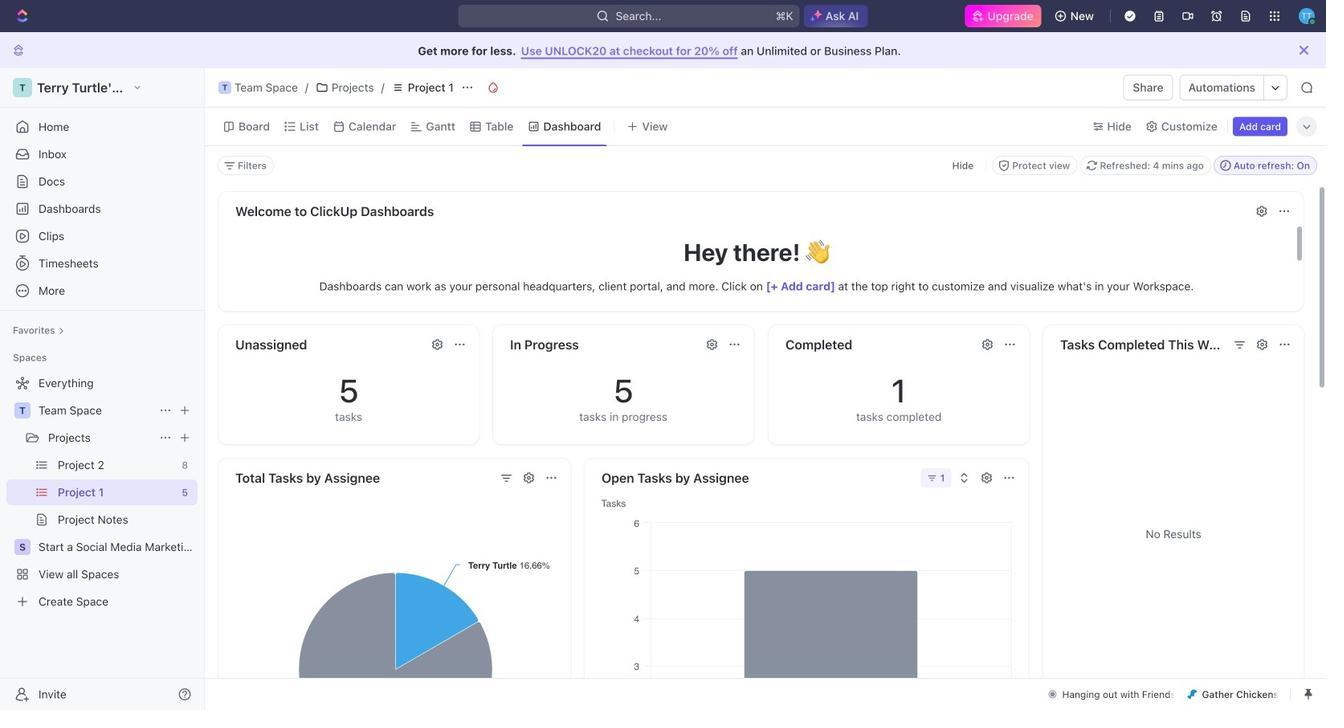Task type: vqa. For each thing, say whether or not it's contained in the screenshot.
Team Space, , "element" within the sidebar NAVIGATION
yes



Task type: locate. For each thing, give the bounding box(es) containing it.
0 vertical spatial team space, , element
[[219, 81, 231, 94]]

terry turtle's workspace, , element
[[13, 78, 32, 97]]

tree inside sidebar navigation
[[6, 370, 198, 615]]

tree
[[6, 370, 198, 615]]

0 horizontal spatial team space, , element
[[14, 402, 31, 419]]

1 vertical spatial team space, , element
[[14, 402, 31, 419]]

start a social media marketing agency, , element
[[14, 539, 31, 555]]

team space, , element
[[219, 81, 231, 94], [14, 402, 31, 419]]



Task type: describe. For each thing, give the bounding box(es) containing it.
sidebar navigation
[[0, 68, 208, 710]]

drumstick bite image
[[1188, 690, 1197, 699]]

1 horizontal spatial team space, , element
[[219, 81, 231, 94]]



